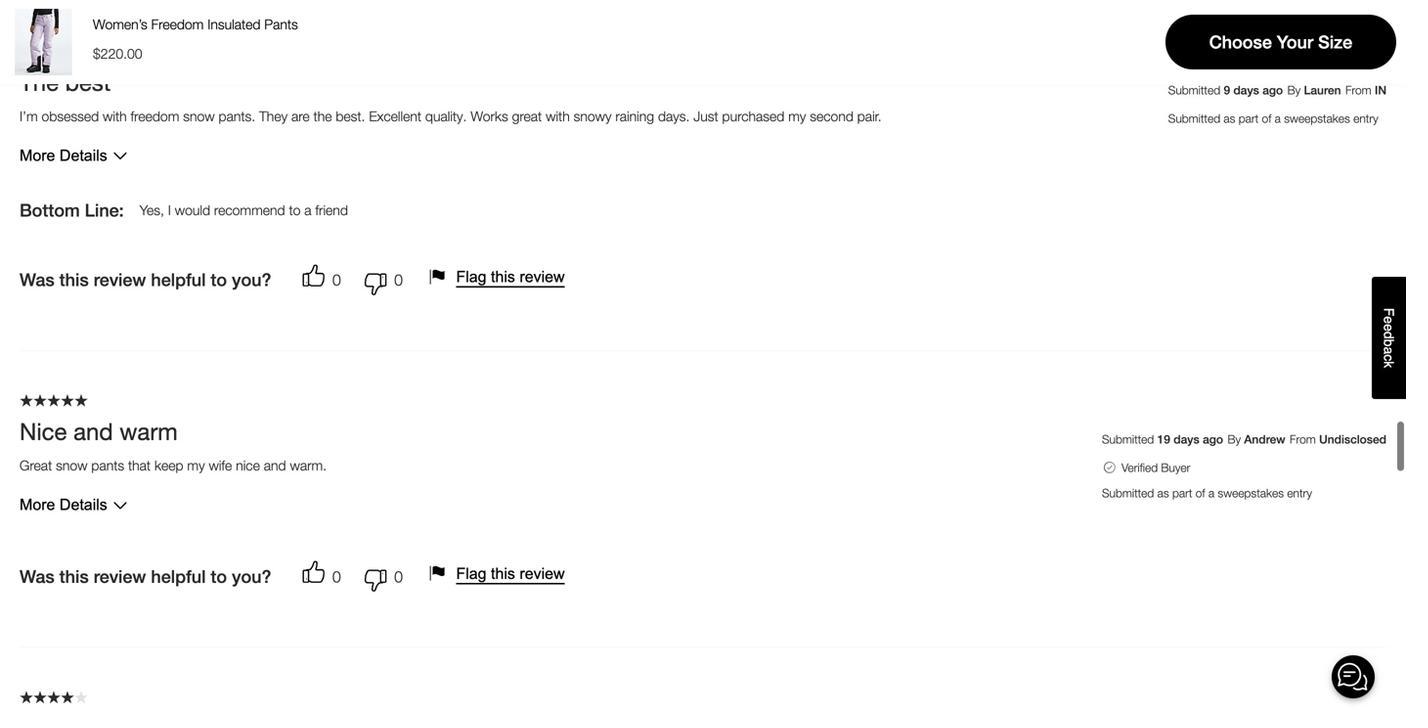 Task type: locate. For each thing, give the bounding box(es) containing it.
details for and
[[60, 496, 107, 514]]

verified
[[1122, 461, 1158, 475]]

0 vertical spatial more details
[[20, 147, 107, 164]]

0 vertical spatial ago
[[1263, 83, 1284, 97]]

2 was from the top
[[20, 566, 54, 587]]

0 vertical spatial sweepstakes
[[1285, 111, 1351, 125]]

ago right 9
[[1263, 83, 1284, 97]]

1 more details button from the top
[[20, 143, 133, 168]]

women's
[[93, 16, 147, 32]]

was
[[20, 270, 54, 290], [20, 566, 54, 587]]

0 button
[[303, 260, 349, 300], [349, 260, 411, 300], [303, 557, 349, 596], [349, 557, 411, 596]]

was this review helpful to you?
[[20, 270, 271, 290], [20, 566, 271, 587]]

submitted as part of a sweepstakes entry down buyer
[[1102, 486, 1313, 500]]

with
[[103, 108, 127, 124], [546, 108, 570, 124]]

with left freedom
[[103, 108, 127, 124]]

details down pants
[[60, 496, 107, 514]]

2 e from the top
[[1382, 324, 1397, 332]]

1 vertical spatial as
[[1158, 486, 1170, 500]]

2 more details from the top
[[20, 496, 107, 514]]

the best
[[20, 68, 111, 96]]

0 vertical spatial from
[[1346, 83, 1372, 97]]

2 more details button from the top
[[20, 492, 133, 518]]

by left andrew
[[1228, 433, 1241, 446]]

1 vertical spatial sweepstakes
[[1218, 486, 1284, 500]]

ago right 19
[[1203, 433, 1224, 446]]

choose your size
[[1210, 32, 1353, 52]]

1 vertical spatial more details
[[20, 496, 107, 514]]

1 more details from the top
[[20, 147, 107, 164]]

1 vertical spatial more details button
[[20, 492, 133, 518]]

more details button
[[20, 143, 133, 168], [20, 492, 133, 518]]

lauren
[[1304, 83, 1342, 97]]

e
[[1382, 316, 1397, 324], [1382, 324, 1397, 332]]

part down submitted 9 days ago by lauren from in at the right top of the page
[[1239, 111, 1259, 125]]

with right great on the top left of page
[[546, 108, 570, 124]]

0 vertical spatial to
[[289, 202, 301, 218]]

0 vertical spatial helpful
[[151, 270, 206, 290]]

1 vertical spatial was
[[20, 566, 54, 587]]

sweepstakes
[[1285, 111, 1351, 125], [1218, 486, 1284, 500]]

of down submitted 19 days ago by andrew from undisclosed
[[1196, 486, 1206, 500]]

submitted 9 days ago by lauren from in
[[1169, 83, 1387, 97]]

submitted
[[1169, 83, 1221, 97], [1169, 111, 1221, 125], [1102, 433, 1155, 446], [1102, 486, 1155, 500]]

ago
[[1263, 83, 1284, 97], [1203, 433, 1224, 446]]

2 was this review helpful to you? from the top
[[20, 566, 271, 587]]

0 vertical spatial flag this review
[[456, 268, 565, 286]]

you?
[[232, 270, 271, 290], [232, 566, 271, 587]]

19
[[1158, 433, 1171, 446]]

a inside button
[[1382, 347, 1397, 354]]

2 flag from the top
[[456, 565, 487, 582]]

submitted as part of a sweepstakes entry
[[1169, 111, 1379, 125], [1102, 486, 1313, 500]]

helpful
[[151, 270, 206, 290], [151, 566, 206, 587]]

0 vertical spatial was
[[20, 270, 54, 290]]

keep
[[155, 457, 183, 474]]

sweepstakes down lauren
[[1285, 111, 1351, 125]]

submitted as part of a sweepstakes entry down submitted 9 days ago by lauren from in at the right top of the page
[[1169, 111, 1379, 125]]

2 flag this review button from the top
[[427, 562, 573, 585]]

1 vertical spatial by
[[1228, 433, 1241, 446]]

0 vertical spatial details
[[60, 147, 107, 164]]

1 helpful from the top
[[151, 270, 206, 290]]

0 horizontal spatial and
[[73, 417, 113, 445]]

0 vertical spatial was this review helpful to you?
[[20, 270, 271, 290]]

sweepstakes down submitted 19 days ago by andrew from undisclosed
[[1218, 486, 1284, 500]]

ago for andrew
[[1203, 433, 1224, 446]]

more details down the great
[[20, 496, 107, 514]]

2 details from the top
[[60, 496, 107, 514]]

days.
[[658, 108, 690, 124]]

snow right the great
[[56, 457, 88, 474]]

more details for the
[[20, 147, 107, 164]]

1 flag this review button from the top
[[427, 265, 573, 289]]

by
[[1288, 83, 1301, 97], [1228, 433, 1241, 446]]

2 you? from the top
[[232, 566, 271, 587]]

1 vertical spatial more
[[20, 496, 55, 514]]

1 horizontal spatial days
[[1234, 83, 1260, 97]]

of down submitted 9 days ago by lauren from in at the right top of the page
[[1262, 111, 1272, 125]]

0 horizontal spatial sweepstakes
[[1218, 486, 1284, 500]]

from left in
[[1346, 83, 1372, 97]]

0 horizontal spatial snow
[[56, 457, 88, 474]]

days for 19
[[1174, 433, 1200, 446]]

d
[[1382, 332, 1397, 339]]

0 horizontal spatial by
[[1228, 433, 1241, 446]]

0 vertical spatial flag
[[456, 268, 487, 286]]

warm
[[120, 417, 178, 445]]

1 horizontal spatial as
[[1224, 111, 1236, 125]]

my left second
[[789, 108, 806, 124]]

by for andrew
[[1228, 433, 1241, 446]]

0 vertical spatial as
[[1224, 111, 1236, 125]]

and up pants
[[73, 417, 113, 445]]

by left lauren
[[1288, 83, 1301, 97]]

snow
[[183, 108, 215, 124], [56, 457, 88, 474]]

recommend
[[214, 202, 285, 218]]

more down the great
[[20, 496, 55, 514]]

more details down obsessed
[[20, 147, 107, 164]]

great
[[512, 108, 542, 124]]

entry
[[1354, 111, 1379, 125], [1288, 486, 1313, 500]]

1 vertical spatial part
[[1173, 486, 1193, 500]]

https://images.thenorthface.com/is/image/thenorthface/nf0a5acy_pmi_hero?$color swatch$ image
[[10, 9, 76, 75]]

as down the verified buyer
[[1158, 486, 1170, 500]]

1 was from the top
[[20, 270, 54, 290]]

1 vertical spatial and
[[264, 457, 286, 474]]

1 more from the top
[[20, 147, 55, 164]]

1 horizontal spatial ago
[[1263, 83, 1284, 97]]

part down buyer
[[1173, 486, 1193, 500]]

i
[[168, 202, 171, 218]]

1 horizontal spatial from
[[1346, 83, 1372, 97]]

second
[[810, 108, 854, 124]]

k
[[1382, 361, 1397, 368]]

wife
[[209, 457, 232, 474]]

flag this review button
[[427, 265, 573, 289], [427, 562, 573, 585]]

best.
[[336, 108, 365, 124]]

0 vertical spatial more details button
[[20, 143, 133, 168]]

freedom
[[151, 16, 204, 32]]

buyer
[[1162, 461, 1191, 475]]

part
[[1239, 111, 1259, 125], [1173, 486, 1193, 500]]

days right 19
[[1174, 433, 1200, 446]]

0 vertical spatial of
[[1262, 111, 1272, 125]]

great snow pants that keep my wife nice and warm.
[[20, 457, 327, 474]]

more details for nice
[[20, 496, 107, 514]]

2 with from the left
[[546, 108, 570, 124]]

2 vertical spatial to
[[211, 566, 227, 587]]

the
[[314, 108, 332, 124]]

submitted left 9
[[1169, 83, 1221, 97]]

1 vertical spatial flag this review
[[456, 565, 565, 582]]

0
[[332, 271, 341, 289], [394, 271, 403, 289], [332, 567, 341, 586], [394, 567, 403, 586]]

to
[[289, 202, 301, 218], [211, 270, 227, 290], [211, 566, 227, 587]]

by for lauren
[[1288, 83, 1301, 97]]

choose
[[1210, 32, 1272, 52]]

f e e d b a c k button
[[1372, 277, 1407, 399]]

ago for lauren
[[1263, 83, 1284, 97]]

1 e from the top
[[1382, 316, 1397, 324]]

1 vertical spatial snow
[[56, 457, 88, 474]]

the
[[20, 68, 59, 96]]

a
[[1275, 111, 1281, 125], [304, 202, 312, 218], [1382, 347, 1397, 354], [1209, 486, 1215, 500]]

days right 9
[[1234, 83, 1260, 97]]

0 vertical spatial by
[[1288, 83, 1301, 97]]

0 vertical spatial days
[[1234, 83, 1260, 97]]

review
[[520, 268, 565, 286], [94, 270, 146, 290], [520, 565, 565, 582], [94, 566, 146, 587]]

my left wife
[[187, 457, 205, 474]]

friend
[[315, 202, 348, 218]]

0 horizontal spatial ago
[[1203, 433, 1224, 446]]

0 horizontal spatial part
[[1173, 486, 1193, 500]]

from
[[1346, 83, 1372, 97], [1290, 433, 1316, 446]]

1 you? from the top
[[232, 270, 271, 290]]

details
[[60, 147, 107, 164], [60, 496, 107, 514]]

flag
[[456, 268, 487, 286], [456, 565, 487, 582]]

details down obsessed
[[60, 147, 107, 164]]

days
[[1234, 83, 1260, 97], [1174, 433, 1200, 446]]

1 vertical spatial details
[[60, 496, 107, 514]]

0 vertical spatial you?
[[232, 270, 271, 290]]

0 vertical spatial and
[[73, 417, 113, 445]]

1 vertical spatial entry
[[1288, 486, 1313, 500]]

of
[[1262, 111, 1272, 125], [1196, 486, 1206, 500]]

1 horizontal spatial entry
[[1354, 111, 1379, 125]]

f e e d b a c k
[[1382, 308, 1397, 368]]

1 vertical spatial to
[[211, 270, 227, 290]]

1 vertical spatial flag this review button
[[427, 562, 573, 585]]

my
[[789, 108, 806, 124], [187, 457, 205, 474]]

entry down submitted 19 days ago by andrew from undisclosed
[[1288, 486, 1313, 500]]

and right nice
[[264, 457, 286, 474]]

1 vertical spatial submitted as part of a sweepstakes entry
[[1102, 486, 1313, 500]]

a left friend in the left of the page
[[304, 202, 312, 218]]

works
[[471, 108, 508, 124]]

verified buyer
[[1122, 461, 1191, 475]]

0 horizontal spatial entry
[[1288, 486, 1313, 500]]

1 vertical spatial days
[[1174, 433, 1200, 446]]

0 horizontal spatial my
[[187, 457, 205, 474]]

1 horizontal spatial part
[[1239, 111, 1259, 125]]

more details button down obsessed
[[20, 143, 133, 168]]

1 horizontal spatial with
[[546, 108, 570, 124]]

2 flag this review from the top
[[456, 565, 565, 582]]

0 vertical spatial flag this review button
[[427, 265, 573, 289]]

0 horizontal spatial with
[[103, 108, 127, 124]]

as down 9
[[1224, 111, 1236, 125]]

1 vertical spatial flag
[[456, 565, 487, 582]]

from right andrew
[[1290, 433, 1316, 446]]

1 details from the top
[[60, 147, 107, 164]]

1 horizontal spatial my
[[789, 108, 806, 124]]

days for 9
[[1234, 83, 1260, 97]]

1 vertical spatial ago
[[1203, 433, 1224, 446]]

e up b
[[1382, 324, 1397, 332]]

a up k
[[1382, 347, 1397, 354]]

details for best
[[60, 147, 107, 164]]

1 horizontal spatial by
[[1288, 83, 1301, 97]]

snow left "pants."
[[183, 108, 215, 124]]

0 vertical spatial more
[[20, 147, 55, 164]]

0 horizontal spatial as
[[1158, 486, 1170, 500]]

0 horizontal spatial of
[[1196, 486, 1206, 500]]

1 vertical spatial you?
[[232, 566, 271, 587]]

0 horizontal spatial from
[[1290, 433, 1316, 446]]

1 vertical spatial from
[[1290, 433, 1316, 446]]

i'm obsessed with freedom snow pants. they are the best. excellent quality. works great with snowy raining days. just purchased my second pair.
[[20, 108, 882, 124]]

more details button down pants
[[20, 492, 133, 518]]

flag this review
[[456, 268, 565, 286], [456, 565, 565, 582]]

0 vertical spatial part
[[1239, 111, 1259, 125]]

more details
[[20, 147, 107, 164], [20, 496, 107, 514]]

e up d
[[1382, 316, 1397, 324]]

9
[[1224, 83, 1231, 97]]

size
[[1319, 32, 1353, 52]]

0 horizontal spatial days
[[1174, 433, 1200, 446]]

$220.00
[[93, 45, 142, 62]]

more down i'm
[[20, 147, 55, 164]]

yes,
[[140, 202, 164, 218]]

would
[[175, 202, 210, 218]]

1 vertical spatial helpful
[[151, 566, 206, 587]]

this
[[491, 268, 515, 286], [59, 270, 89, 290], [491, 565, 515, 582], [59, 566, 89, 587]]

2 more from the top
[[20, 496, 55, 514]]

and
[[73, 417, 113, 445], [264, 457, 286, 474]]

1 horizontal spatial snow
[[183, 108, 215, 124]]

1 vertical spatial was this review helpful to you?
[[20, 566, 271, 587]]

entry down in
[[1354, 111, 1379, 125]]



Task type: vqa. For each thing, say whether or not it's contained in the screenshot.
3
no



Task type: describe. For each thing, give the bounding box(es) containing it.
1 was this review helpful to you? from the top
[[20, 270, 271, 290]]

1 with from the left
[[103, 108, 127, 124]]

more for the best
[[20, 147, 55, 164]]

purchased
[[722, 108, 785, 124]]

bottom line:
[[20, 200, 124, 221]]

1 vertical spatial my
[[187, 457, 205, 474]]

just
[[694, 108, 719, 124]]

line:
[[85, 200, 124, 221]]

more for nice and warm
[[20, 496, 55, 514]]

best
[[65, 68, 111, 96]]

1 horizontal spatial of
[[1262, 111, 1272, 125]]

1 flag from the top
[[456, 268, 487, 286]]

a down submitted 19 days ago by andrew from undisclosed
[[1209, 486, 1215, 500]]

1 vertical spatial of
[[1196, 486, 1206, 500]]

0 vertical spatial entry
[[1354, 111, 1379, 125]]

submitted 19 days ago by andrew from undisclosed
[[1102, 433, 1387, 446]]

women's freedom insulated pants
[[93, 16, 298, 32]]

that
[[128, 457, 151, 474]]

i'm
[[20, 108, 38, 124]]

pants
[[91, 457, 124, 474]]

insulated
[[208, 16, 261, 32]]

c
[[1382, 354, 1397, 361]]

0 vertical spatial snow
[[183, 108, 215, 124]]

excellent
[[369, 108, 422, 124]]

yes, i would recommend to a friend
[[140, 202, 348, 218]]

pants
[[264, 16, 298, 32]]

undisclosed
[[1320, 433, 1387, 446]]

in
[[1375, 83, 1387, 97]]

great
[[20, 457, 52, 474]]

b
[[1382, 339, 1397, 347]]

snowy
[[574, 108, 612, 124]]

f
[[1382, 308, 1397, 316]]

your
[[1277, 32, 1314, 52]]

pants.
[[219, 108, 255, 124]]

submitted down submitted 9 days ago by lauren from in at the right top of the page
[[1169, 111, 1221, 125]]

more details button for and
[[20, 492, 133, 518]]

pair.
[[858, 108, 882, 124]]

0 vertical spatial submitted as part of a sweepstakes entry
[[1169, 111, 1379, 125]]

andrew
[[1245, 433, 1286, 446]]

nice
[[236, 457, 260, 474]]

2 helpful from the top
[[151, 566, 206, 587]]

they
[[259, 108, 288, 124]]

obsessed
[[42, 108, 99, 124]]

submitted up verified on the right bottom
[[1102, 433, 1155, 446]]

nice and warm
[[20, 417, 178, 445]]

are
[[291, 108, 310, 124]]

1 horizontal spatial sweepstakes
[[1285, 111, 1351, 125]]

0 vertical spatial my
[[789, 108, 806, 124]]

1 flag this review from the top
[[456, 268, 565, 286]]

warm.
[[290, 457, 327, 474]]

quality.
[[425, 108, 467, 124]]

freedom
[[131, 108, 179, 124]]

1 horizontal spatial and
[[264, 457, 286, 474]]

from for undisclosed
[[1290, 433, 1316, 446]]

choose your size button
[[1166, 15, 1397, 69]]

bottom
[[20, 200, 80, 221]]

from for in
[[1346, 83, 1372, 97]]

submitted down verified on the right bottom
[[1102, 486, 1155, 500]]

a down submitted 9 days ago by lauren from in at the right top of the page
[[1275, 111, 1281, 125]]

more details button for best
[[20, 143, 133, 168]]

nice
[[20, 417, 67, 445]]

raining
[[616, 108, 654, 124]]



